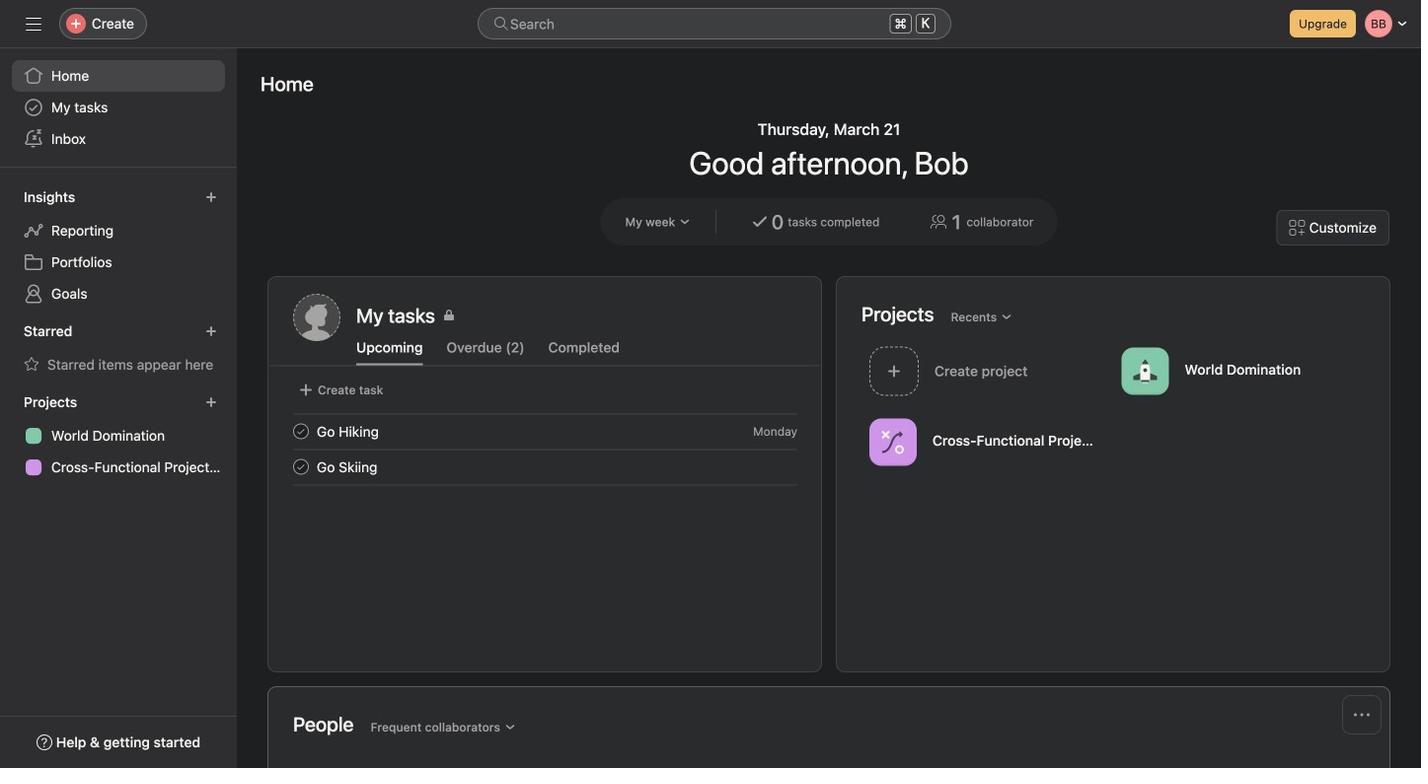 Task type: locate. For each thing, give the bounding box(es) containing it.
line_and_symbols image
[[881, 431, 905, 454]]

1 mark complete image from the top
[[289, 420, 313, 444]]

insights element
[[0, 180, 237, 314]]

0 vertical spatial mark complete checkbox
[[289, 420, 313, 444]]

None field
[[478, 8, 951, 39]]

0 vertical spatial mark complete image
[[289, 420, 313, 444]]

1 vertical spatial mark complete image
[[289, 455, 313, 479]]

mark complete image
[[289, 420, 313, 444], [289, 455, 313, 479]]

Mark complete checkbox
[[289, 420, 313, 444], [289, 455, 313, 479]]

mark complete image for 2nd the mark complete option from the top of the page
[[289, 455, 313, 479]]

new project or portfolio image
[[205, 397, 217, 409]]

1 vertical spatial mark complete checkbox
[[289, 455, 313, 479]]

rocket image
[[1133, 360, 1157, 383]]

2 mark complete image from the top
[[289, 455, 313, 479]]

list item
[[269, 414, 821, 450], [269, 450, 821, 485]]

2 mark complete checkbox from the top
[[289, 455, 313, 479]]



Task type: describe. For each thing, give the bounding box(es) containing it.
new insights image
[[205, 191, 217, 203]]

projects element
[[0, 385, 237, 488]]

starred element
[[0, 314, 237, 385]]

add items to starred image
[[205, 326, 217, 338]]

1 list item from the top
[[269, 414, 821, 450]]

1 mark complete checkbox from the top
[[289, 420, 313, 444]]

Search tasks, projects, and more text field
[[478, 8, 951, 39]]

mark complete image for 2nd the mark complete option from the bottom
[[289, 420, 313, 444]]

2 list item from the top
[[269, 450, 821, 485]]

hide sidebar image
[[26, 16, 41, 32]]

add profile photo image
[[293, 294, 340, 341]]

global element
[[0, 48, 237, 167]]



Task type: vqa. For each thing, say whether or not it's contained in the screenshot.
'Add profile photo'
yes



